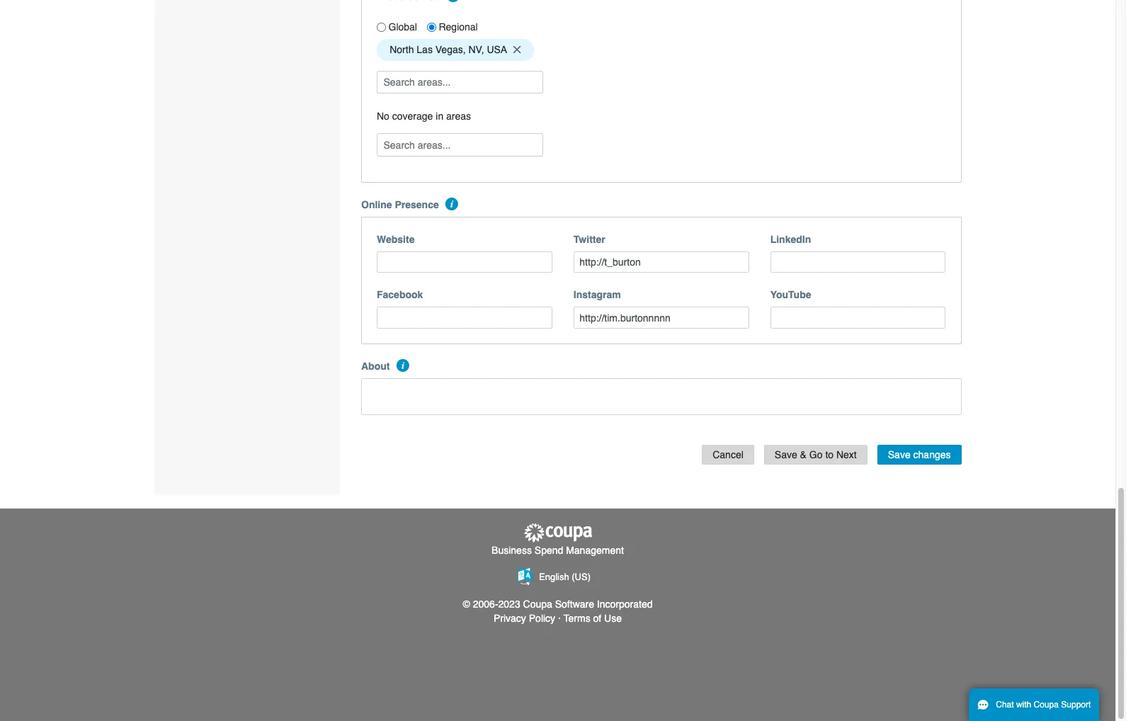 Task type: describe. For each thing, give the bounding box(es) containing it.
las
[[417, 44, 433, 56]]

in
[[436, 111, 444, 122]]

Instagram text field
[[574, 307, 750, 329]]

support
[[1062, 700, 1092, 710]]

LinkedIn text field
[[771, 252, 947, 273]]

with
[[1017, 700, 1032, 710]]

save & go to next button
[[765, 445, 868, 465]]

online presence
[[361, 199, 439, 210]]

save for save & go to next
[[775, 449, 798, 460]]

(us)
[[572, 572, 591, 582]]

management
[[566, 545, 624, 556]]

youtube
[[771, 289, 812, 301]]

1 vertical spatial additional information image
[[397, 359, 410, 372]]

changes
[[914, 449, 952, 460]]

selected areas list box
[[372, 35, 952, 64]]

chat with coupa support
[[997, 700, 1092, 710]]

spend
[[535, 545, 564, 556]]

areas
[[447, 111, 471, 122]]

nv,
[[469, 44, 484, 56]]

terms
[[564, 613, 591, 625]]

save for save changes
[[889, 449, 911, 460]]

save changes
[[889, 449, 952, 460]]

use
[[605, 613, 622, 625]]

north las vegas, nv, usa
[[390, 44, 508, 56]]

save & go to next
[[775, 449, 857, 460]]

chat
[[997, 700, 1015, 710]]

english (us)
[[539, 572, 591, 582]]

north las vegas, nv, usa option
[[377, 39, 534, 61]]

1 horizontal spatial additional information image
[[447, 0, 460, 2]]

0 horizontal spatial coupa
[[523, 599, 553, 611]]

©
[[463, 599, 471, 611]]

usa
[[487, 44, 508, 56]]

incorporated
[[597, 599, 653, 611]]

website
[[377, 234, 415, 245]]

next
[[837, 449, 857, 460]]

linkedin
[[771, 234, 812, 245]]

of
[[594, 613, 602, 625]]

regional
[[439, 21, 478, 33]]

facebook
[[377, 289, 423, 301]]

no coverage in areas
[[377, 111, 471, 122]]



Task type: vqa. For each thing, say whether or not it's contained in the screenshot.
presence at the left
yes



Task type: locate. For each thing, give the bounding box(es) containing it.
coverage
[[393, 111, 433, 122]]

1 horizontal spatial coupa
[[1035, 700, 1060, 710]]

coupa right the with
[[1035, 700, 1060, 710]]

search areas... text field down areas
[[378, 134, 542, 156]]

global
[[389, 21, 417, 33]]

cancel link
[[703, 445, 755, 465]]

YouTube text field
[[771, 307, 947, 329]]

twitter
[[574, 234, 606, 245]]

additional information image up regional
[[447, 0, 460, 2]]

0 horizontal spatial save
[[775, 449, 798, 460]]

business spend management
[[492, 545, 624, 556]]

0 horizontal spatial additional information image
[[397, 359, 410, 372]]

2006-
[[473, 599, 499, 611]]

1 vertical spatial coupa
[[1035, 700, 1060, 710]]

coupa
[[523, 599, 553, 611], [1035, 700, 1060, 710]]

north
[[390, 44, 414, 56]]

save changes button
[[878, 445, 962, 465]]

english
[[539, 572, 570, 582]]

save
[[775, 449, 798, 460], [889, 449, 911, 460]]

software
[[555, 599, 595, 611]]

instagram
[[574, 289, 621, 301]]

None radio
[[427, 22, 437, 32]]

1 search areas... text field from the top
[[378, 71, 542, 93]]

additional information image
[[447, 0, 460, 2], [397, 359, 410, 372]]

0 vertical spatial additional information image
[[447, 0, 460, 2]]

© 2006-2023 coupa software incorporated
[[463, 599, 653, 611]]

Facebook text field
[[377, 307, 553, 329]]

vegas,
[[436, 44, 466, 56]]

coupa up policy
[[523, 599, 553, 611]]

coupa inside "button"
[[1035, 700, 1060, 710]]

go
[[810, 449, 823, 460]]

additional information image
[[446, 198, 459, 210]]

2 search areas... text field from the top
[[378, 134, 542, 156]]

1 horizontal spatial save
[[889, 449, 911, 460]]

None radio
[[377, 22, 386, 32]]

About text field
[[361, 378, 962, 415]]

save left changes
[[889, 449, 911, 460]]

0 vertical spatial coupa
[[523, 599, 553, 611]]

0 vertical spatial search areas... text field
[[378, 71, 542, 93]]

coupa supplier portal image
[[523, 523, 594, 543]]

chat with coupa support button
[[970, 689, 1100, 722]]

privacy
[[494, 613, 527, 625]]

no
[[377, 111, 390, 122]]

to
[[826, 449, 834, 460]]

1 save from the left
[[775, 449, 798, 460]]

terms of use link
[[564, 613, 622, 625]]

privacy policy link
[[494, 613, 556, 625]]

policy
[[529, 613, 556, 625]]

search areas... text field down north las vegas, nv, usa option
[[378, 71, 542, 93]]

presence
[[395, 199, 439, 210]]

business
[[492, 545, 532, 556]]

save left &
[[775, 449, 798, 460]]

additional information image right about
[[397, 359, 410, 372]]

privacy policy
[[494, 613, 556, 625]]

Website text field
[[377, 252, 553, 273]]

about
[[361, 361, 390, 372]]

terms of use
[[564, 613, 622, 625]]

online
[[361, 199, 392, 210]]

&
[[801, 449, 807, 460]]

2023
[[499, 599, 521, 611]]

Twitter text field
[[574, 252, 750, 273]]

1 vertical spatial search areas... text field
[[378, 134, 542, 156]]

2 save from the left
[[889, 449, 911, 460]]

cancel
[[713, 449, 744, 460]]

Search areas... text field
[[378, 71, 542, 93], [378, 134, 542, 156]]



